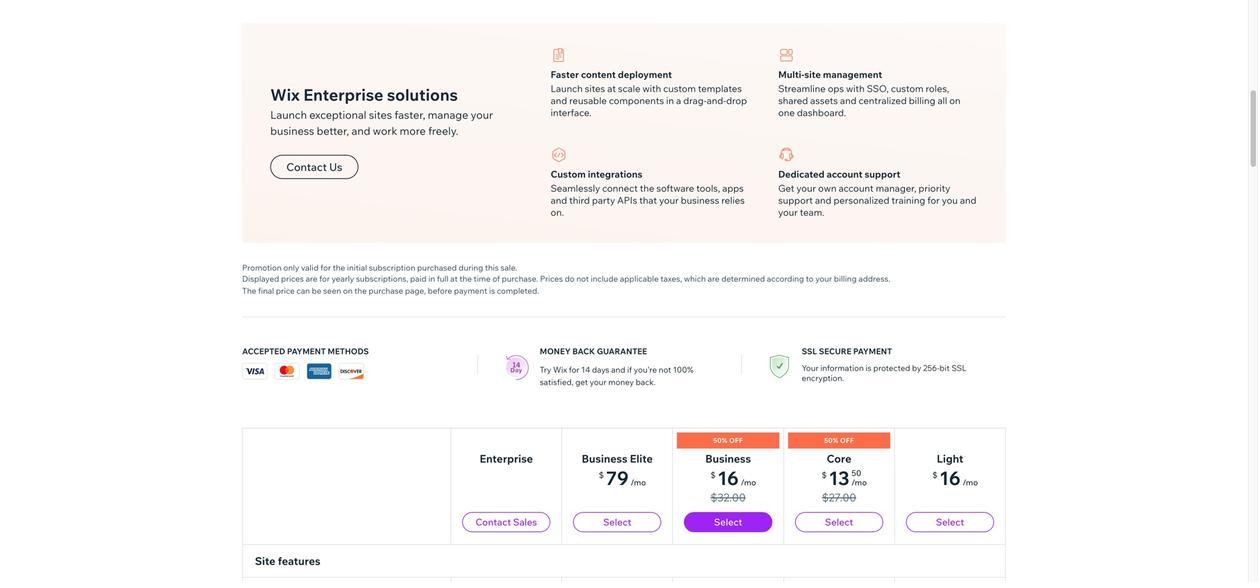 Task type: locate. For each thing, give the bounding box(es) containing it.
paid
[[410, 274, 427, 284]]

4 select button from the left
[[906, 513, 994, 533]]

business left better,
[[270, 124, 314, 138]]

seen
[[323, 286, 341, 296]]

50% off
[[713, 437, 743, 445], [824, 437, 854, 445]]

for inside 'dedicated account support get your own account manager, priority support and personalized training for you and your team.'
[[927, 195, 940, 206]]

50% for 16
[[713, 437, 728, 445]]

support up manager, on the top right of page
[[865, 168, 900, 180]]

contact left sales
[[476, 517, 511, 529]]

support
[[865, 168, 900, 180], [778, 195, 813, 206]]

select button down $27.00
[[795, 513, 883, 533]]

with inside faster content deployment launch sites at scale with custom templates and reusable components in a drag-and-drop interface.
[[643, 83, 661, 94]]

with down management
[[846, 83, 865, 94]]

account up own
[[827, 168, 863, 180]]

your inside "promotion only valid for the initial subscription purchased during this sale. displayed prices are for yearly subscriptions, paid in full at the time of purchase. prices do not include applicable taxes, which are determined according to your billing address. the final price can be seen on the purchase page, before payment is completed."
[[815, 274, 832, 284]]

your down days
[[590, 377, 606, 388]]

4 $ from the left
[[932, 471, 937, 481]]

the up yearly
[[333, 263, 345, 273]]

for up seen
[[319, 274, 330, 284]]

your right 'manage'
[[471, 108, 493, 122]]

off for 13
[[840, 437, 854, 445]]

account up personalized
[[839, 183, 874, 194]]

ops
[[828, 83, 844, 94]]

4 select from the left
[[936, 517, 964, 529]]

0 horizontal spatial is
[[489, 286, 495, 296]]

/mo inside business $ 16 /mo $32.00
[[741, 478, 756, 488]]

price
[[276, 286, 295, 296]]

not right do
[[576, 274, 589, 284]]

2 select from the left
[[714, 517, 742, 529]]

off up business $ 16 /mo $32.00
[[729, 437, 743, 445]]

1 vertical spatial support
[[778, 195, 813, 206]]

business elite $ 79 /mo
[[582, 453, 653, 490]]

streamline
[[778, 83, 826, 94]]

multi-site management streamline ops with sso, custom roles, shared assets and centralized billing all on one dashboard.
[[778, 69, 961, 119]]

and down the ops
[[840, 95, 857, 107]]

1 off from the left
[[729, 437, 743, 445]]

your right to
[[815, 274, 832, 284]]

core $ 13 50 /mo $27.00
[[822, 453, 867, 505]]

1 horizontal spatial in
[[666, 95, 674, 107]]

faster,
[[394, 108, 425, 122]]

1 horizontal spatial with
[[846, 83, 865, 94]]

off
[[729, 437, 743, 445], [840, 437, 854, 445]]

0 horizontal spatial business
[[270, 124, 314, 138]]

launch
[[551, 83, 583, 94], [270, 108, 307, 122]]

1 horizontal spatial billing
[[909, 95, 935, 107]]

1 vertical spatial is
[[866, 363, 871, 373]]

priority
[[919, 183, 950, 194]]

at left 'scale'
[[607, 83, 616, 94]]

for inside try wix for 14 days and if you're not 100% satisfied, get your money back.
[[569, 365, 579, 375]]

business for $
[[582, 453, 627, 466]]

$ left 79
[[599, 471, 604, 481]]

site features
[[255, 555, 320, 568]]

select down $ 16 /mo
[[936, 517, 964, 529]]

/mo
[[631, 478, 646, 488], [741, 478, 756, 488], [851, 478, 867, 488], [963, 478, 978, 488]]

50% off up core
[[824, 437, 854, 445]]

assets
[[810, 95, 838, 107]]

determined
[[721, 274, 765, 284]]

$ inside business $ 16 /mo $32.00
[[711, 471, 716, 481]]

4 /mo from the left
[[963, 478, 978, 488]]

1 horizontal spatial sites
[[585, 83, 605, 94]]

management
[[823, 69, 882, 80]]

support down get
[[778, 195, 813, 206]]

interface.
[[551, 107, 592, 119]]

/mo up $32.00
[[741, 478, 756, 488]]

select button down $ 16 /mo
[[906, 513, 994, 533]]

0 horizontal spatial business
[[582, 453, 627, 466]]

16 up $32.00
[[718, 467, 739, 490]]

1 vertical spatial billing
[[834, 274, 857, 284]]

is left protected
[[866, 363, 871, 373]]

billing down roles,
[[909, 95, 935, 107]]

1 vertical spatial launch
[[270, 108, 307, 122]]

select down $27.00
[[825, 517, 853, 529]]

1 horizontal spatial on
[[949, 95, 961, 107]]

deployment
[[618, 69, 672, 80]]

contact inside contact sales button
[[476, 517, 511, 529]]

in inside faster content deployment launch sites at scale with custom templates and reusable components in a drag-and-drop interface.
[[666, 95, 674, 107]]

for right valid
[[320, 263, 331, 273]]

1 /mo from the left
[[631, 478, 646, 488]]

1 16 from the left
[[718, 467, 739, 490]]

multi-
[[778, 69, 804, 80]]

1 payment from the left
[[287, 347, 326, 357]]

1 vertical spatial at
[[450, 274, 458, 284]]

purchased
[[417, 263, 457, 273]]

account
[[827, 168, 863, 180], [839, 183, 874, 194]]

1 horizontal spatial are
[[708, 274, 720, 284]]

0 vertical spatial account
[[827, 168, 863, 180]]

1 horizontal spatial custom
[[891, 83, 924, 94]]

0 horizontal spatial 16
[[718, 467, 739, 490]]

by
[[912, 363, 921, 373]]

$ left 13
[[822, 471, 827, 481]]

1 vertical spatial business
[[681, 195, 719, 206]]

/mo right 79
[[631, 478, 646, 488]]

0 horizontal spatial payment
[[287, 347, 326, 357]]

2 $ from the left
[[711, 471, 716, 481]]

/mo right 13
[[851, 478, 867, 488]]

site
[[255, 555, 275, 568]]

manage
[[428, 108, 468, 122]]

if
[[627, 365, 632, 375]]

0 horizontal spatial ssl
[[802, 347, 817, 357]]

off up core
[[840, 437, 854, 445]]

and left work
[[352, 124, 370, 138]]

50% up core
[[824, 437, 838, 445]]

2 with from the left
[[846, 83, 865, 94]]

select down $32.00
[[714, 517, 742, 529]]

payment inside ssl secure payment your information is protected by 256-bit ssl encryption.
[[853, 347, 892, 357]]

launch left exceptional
[[270, 108, 307, 122]]

taxes,
[[660, 274, 682, 284]]

$ 16 /mo
[[932, 467, 978, 490]]

are right which on the top
[[708, 274, 720, 284]]

1 horizontal spatial is
[[866, 363, 871, 373]]

16 down light
[[939, 467, 961, 490]]

0 horizontal spatial launch
[[270, 108, 307, 122]]

1 vertical spatial enterprise
[[480, 453, 533, 466]]

which
[[684, 274, 706, 284]]

is down of
[[489, 286, 495, 296]]

0 vertical spatial enterprise
[[303, 85, 383, 105]]

business up $32.00
[[705, 453, 751, 466]]

0 vertical spatial is
[[489, 286, 495, 296]]

1 50% from the left
[[713, 437, 728, 445]]

0 vertical spatial support
[[865, 168, 900, 180]]

2 business from the left
[[705, 453, 751, 466]]

1 50% off from the left
[[713, 437, 743, 445]]

2 /mo from the left
[[741, 478, 756, 488]]

1 vertical spatial account
[[839, 183, 874, 194]]

0 horizontal spatial at
[[450, 274, 458, 284]]

1 vertical spatial wix
[[553, 365, 567, 375]]

prices
[[281, 274, 304, 284]]

$ down light
[[932, 471, 937, 481]]

1 horizontal spatial off
[[840, 437, 854, 445]]

1 horizontal spatial launch
[[551, 83, 583, 94]]

1 horizontal spatial 50%
[[824, 437, 838, 445]]

0 horizontal spatial support
[[778, 195, 813, 206]]

and left if
[[611, 365, 625, 375]]

all
[[938, 95, 947, 107]]

and inside try wix for 14 days and if you're not 100% satisfied, get your money back.
[[611, 365, 625, 375]]

in
[[666, 95, 674, 107], [428, 274, 435, 284]]

1 vertical spatial on
[[343, 286, 353, 296]]

select down 79
[[603, 517, 631, 529]]

/mo down light
[[963, 478, 978, 488]]

1 horizontal spatial business
[[681, 195, 719, 206]]

select button down 79
[[573, 513, 661, 533]]

promotion
[[242, 263, 282, 273]]

and up the on.
[[551, 195, 567, 206]]

in left "full"
[[428, 274, 435, 284]]

sites up the reusable at left
[[585, 83, 605, 94]]

contact inside 'contact us' 'button'
[[286, 160, 327, 174]]

your inside wix enterprise solutions launch exceptional sites faster, manage your business better, and work more freely.
[[471, 108, 493, 122]]

0 horizontal spatial contact
[[286, 160, 327, 174]]

not left 100%
[[659, 365, 671, 375]]

0 vertical spatial on
[[949, 95, 961, 107]]

accepted payment methods
[[242, 347, 369, 357]]

sale.
[[501, 263, 517, 273]]

encryption.
[[802, 373, 844, 384]]

0 horizontal spatial on
[[343, 286, 353, 296]]

0 vertical spatial not
[[576, 274, 589, 284]]

one
[[778, 107, 795, 119]]

payment up protected
[[853, 347, 892, 357]]

launch down faster
[[551, 83, 583, 94]]

0 vertical spatial at
[[607, 83, 616, 94]]

1 horizontal spatial contact
[[476, 517, 511, 529]]

and up interface.
[[551, 95, 567, 107]]

3 select button from the left
[[795, 513, 883, 533]]

1 vertical spatial ssl
[[952, 363, 967, 373]]

wix enterprise solutions launch exceptional sites faster, manage your business better, and work more freely.
[[270, 85, 493, 138]]

1 vertical spatial not
[[659, 365, 671, 375]]

try wix for 14 days and if you're not 100% satisfied, get your money back.
[[540, 365, 693, 388]]

1 horizontal spatial wix
[[553, 365, 567, 375]]

of
[[492, 274, 500, 284]]

custom up a
[[663, 83, 696, 94]]

$ inside the business elite $ 79 /mo
[[599, 471, 604, 481]]

0 horizontal spatial enterprise
[[303, 85, 383, 105]]

at right "full"
[[450, 274, 458, 284]]

0 vertical spatial business
[[270, 124, 314, 138]]

ssl up your on the right bottom of the page
[[802, 347, 817, 357]]

payment
[[287, 347, 326, 357], [853, 347, 892, 357]]

1 horizontal spatial payment
[[853, 347, 892, 357]]

0 vertical spatial launch
[[551, 83, 583, 94]]

in left a
[[666, 95, 674, 107]]

on right all
[[949, 95, 961, 107]]

2 custom from the left
[[891, 83, 924, 94]]

at
[[607, 83, 616, 94], [450, 274, 458, 284]]

1 horizontal spatial at
[[607, 83, 616, 94]]

50% up business $ 16 /mo $32.00
[[713, 437, 728, 445]]

1 are from the left
[[306, 274, 317, 284]]

faster
[[551, 69, 579, 80]]

50% for 13
[[824, 437, 838, 445]]

0 vertical spatial billing
[[909, 95, 935, 107]]

0 horizontal spatial in
[[428, 274, 435, 284]]

enterprise up exceptional
[[303, 85, 383, 105]]

contact sales
[[476, 517, 537, 529]]

custom up centralized
[[891, 83, 924, 94]]

2 payment from the left
[[853, 347, 892, 357]]

14
[[581, 365, 590, 375]]

0 horizontal spatial sites
[[369, 108, 392, 122]]

satisfied,
[[540, 377, 574, 388]]

50% off for 13
[[824, 437, 854, 445]]

are down valid
[[306, 274, 317, 284]]

3 $ from the left
[[822, 471, 827, 481]]

at inside "promotion only valid for the initial subscription purchased during this sale. displayed prices are for yearly subscriptions, paid in full at the time of purchase. prices do not include applicable taxes, which are determined according to your billing address. the final price can be seen on the purchase page, before payment is completed."
[[450, 274, 458, 284]]

0 horizontal spatial with
[[643, 83, 661, 94]]

contact left us
[[286, 160, 327, 174]]

not inside try wix for 14 days and if you're not 100% satisfied, get your money back.
[[659, 365, 671, 375]]

billing left address.
[[834, 274, 857, 284]]

billing inside "promotion only valid for the initial subscription purchased during this sale. displayed prices are for yearly subscriptions, paid in full at the time of purchase. prices do not include applicable taxes, which are determined according to your billing address. the final price can be seen on the purchase page, before payment is completed."
[[834, 274, 857, 284]]

ssl secure payment your information is protected by 256-bit ssl encryption.
[[802, 347, 967, 384]]

off for 16
[[729, 437, 743, 445]]

launch inside faster content deployment launch sites at scale with custom templates and reusable components in a drag-and-drop interface.
[[551, 83, 583, 94]]

0 horizontal spatial wix
[[270, 85, 300, 105]]

on
[[949, 95, 961, 107], [343, 286, 353, 296]]

integrations
[[588, 168, 642, 180]]

templates
[[698, 83, 742, 94]]

1 custom from the left
[[663, 83, 696, 94]]

do
[[565, 274, 575, 284]]

the down during
[[460, 274, 472, 284]]

contact for enterprise
[[476, 517, 511, 529]]

0 vertical spatial in
[[666, 95, 674, 107]]

1 horizontal spatial business
[[705, 453, 751, 466]]

you
[[942, 195, 958, 206]]

party
[[592, 195, 615, 206]]

launch inside wix enterprise solutions launch exceptional sites faster, manage your business better, and work more freely.
[[270, 108, 307, 122]]

1 horizontal spatial ssl
[[952, 363, 967, 373]]

3 /mo from the left
[[851, 478, 867, 488]]

select button down $32.00
[[684, 513, 772, 533]]

business inside business $ 16 /mo $32.00
[[705, 453, 751, 466]]

your inside try wix for 14 days and if you're not 100% satisfied, get your money back.
[[590, 377, 606, 388]]

1 vertical spatial contact
[[476, 517, 511, 529]]

0 vertical spatial contact
[[286, 160, 327, 174]]

1 vertical spatial sites
[[369, 108, 392, 122]]

0 horizontal spatial not
[[576, 274, 589, 284]]

$32.00
[[711, 491, 746, 505]]

0 vertical spatial wix
[[270, 85, 300, 105]]

on inside multi-site management streamline ops with sso, custom roles, shared assets and centralized billing all on one dashboard.
[[949, 95, 961, 107]]

get
[[778, 183, 794, 194]]

$ inside $ 16 /mo
[[932, 471, 937, 481]]

purchase.
[[502, 274, 538, 284]]

on down yearly
[[343, 286, 353, 296]]

1 with from the left
[[643, 83, 661, 94]]

0 horizontal spatial off
[[729, 437, 743, 445]]

own
[[818, 183, 837, 194]]

enterprise up contact sales
[[480, 453, 533, 466]]

with down deployment
[[643, 83, 661, 94]]

exceptional
[[309, 108, 366, 122]]

custom
[[551, 168, 586, 180]]

$ up $32.00
[[711, 471, 716, 481]]

prices
[[540, 274, 563, 284]]

0 horizontal spatial 50% off
[[713, 437, 743, 445]]

1 business from the left
[[582, 453, 627, 466]]

payment left methods
[[287, 347, 326, 357]]

ssl right bit
[[952, 363, 967, 373]]

2 50% from the left
[[824, 437, 838, 445]]

business inside the business elite $ 79 /mo
[[582, 453, 627, 466]]

custom inside faster content deployment launch sites at scale with custom templates and reusable components in a drag-and-drop interface.
[[663, 83, 696, 94]]

1 horizontal spatial 16
[[939, 467, 961, 490]]

0 horizontal spatial 50%
[[713, 437, 728, 445]]

wix
[[270, 85, 300, 105], [553, 365, 567, 375]]

contact for wix enterprise solutions
[[286, 160, 327, 174]]

and inside wix enterprise solutions launch exceptional sites faster, manage your business better, and work more freely.
[[352, 124, 370, 138]]

billing
[[909, 95, 935, 107], [834, 274, 857, 284]]

business down tools,
[[681, 195, 719, 206]]

is inside "promotion only valid for the initial subscription purchased during this sale. displayed prices are for yearly subscriptions, paid in full at the time of purchase. prices do not include applicable taxes, which are determined according to your billing address. the final price can be seen on the purchase page, before payment is completed."
[[489, 286, 495, 296]]

2 50% off from the left
[[824, 437, 854, 445]]

1 horizontal spatial 50% off
[[824, 437, 854, 445]]

for left 14
[[569, 365, 579, 375]]

1 $ from the left
[[599, 471, 604, 481]]

2 off from the left
[[840, 437, 854, 445]]

software
[[656, 183, 694, 194]]

50% off up business $ 16 /mo $32.00
[[713, 437, 743, 445]]

sites
[[585, 83, 605, 94], [369, 108, 392, 122]]

enterprise
[[303, 85, 383, 105], [480, 453, 533, 466]]

the inside "custom integrations seamlessly connect the software tools, apps and third party apis that your business relies on."
[[640, 183, 654, 194]]

1 horizontal spatial not
[[659, 365, 671, 375]]

0 horizontal spatial are
[[306, 274, 317, 284]]

sites up work
[[369, 108, 392, 122]]

1 vertical spatial in
[[428, 274, 435, 284]]

1 horizontal spatial support
[[865, 168, 900, 180]]

for down priority on the right of page
[[927, 195, 940, 206]]

the up 'that'
[[640, 183, 654, 194]]

business up 79
[[582, 453, 627, 466]]

0 horizontal spatial custom
[[663, 83, 696, 94]]

your down software
[[659, 195, 679, 206]]

0 vertical spatial sites
[[585, 83, 605, 94]]

0 horizontal spatial billing
[[834, 274, 857, 284]]



Task type: describe. For each thing, give the bounding box(es) containing it.
1 select from the left
[[603, 517, 631, 529]]

personalized
[[834, 195, 889, 206]]

business inside "custom integrations seamlessly connect the software tools, apps and third party apis that your business relies on."
[[681, 195, 719, 206]]

team.
[[800, 207, 824, 218]]

connect
[[602, 183, 638, 194]]

secure
[[819, 347, 851, 357]]

at inside faster content deployment launch sites at scale with custom templates and reusable components in a drag-and-drop interface.
[[607, 83, 616, 94]]

applicable
[[620, 274, 659, 284]]

before
[[428, 286, 452, 296]]

enterprise inside wix enterprise solutions launch exceptional sites faster, manage your business better, and work more freely.
[[303, 85, 383, 105]]

can
[[297, 286, 310, 296]]

contact us button
[[270, 155, 358, 179]]

us
[[329, 160, 342, 174]]

final
[[258, 286, 274, 296]]

third
[[569, 195, 590, 206]]

launch for wix
[[270, 108, 307, 122]]

according
[[767, 274, 804, 284]]

faster content deployment launch sites at scale with custom templates and reusable components in a drag-and-drop interface.
[[551, 69, 747, 119]]

to
[[806, 274, 814, 284]]

subscription
[[369, 263, 415, 273]]

2 are from the left
[[708, 274, 720, 284]]

custom integrations seamlessly connect the software tools, apps and third party apis that your business relies on.
[[551, 168, 745, 218]]

sso,
[[867, 83, 889, 94]]

$ inside the core $ 13 50 /mo $27.00
[[822, 471, 827, 481]]

with inside multi-site management streamline ops with sso, custom roles, shared assets and centralized billing all on one dashboard.
[[846, 83, 865, 94]]

accepted
[[242, 347, 285, 357]]

in inside "promotion only valid for the initial subscription purchased during this sale. displayed prices are for yearly subscriptions, paid in full at the time of purchase. prices do not include applicable taxes, which are determined according to your billing address. the final price can be seen on the purchase page, before payment is completed."
[[428, 274, 435, 284]]

your down dedicated
[[796, 183, 816, 194]]

methods
[[328, 347, 369, 357]]

components
[[609, 95, 664, 107]]

solutions
[[387, 85, 458, 105]]

business inside wix enterprise solutions launch exceptional sites faster, manage your business better, and work more freely.
[[270, 124, 314, 138]]

you're
[[634, 365, 657, 375]]

1 select button from the left
[[573, 513, 661, 533]]

only
[[283, 263, 299, 273]]

purchase
[[369, 286, 403, 296]]

13
[[829, 467, 849, 490]]

guarantee
[[597, 347, 647, 357]]

back
[[572, 347, 595, 357]]

try
[[540, 365, 551, 375]]

back.
[[636, 377, 656, 388]]

the
[[242, 286, 256, 296]]

displayed
[[242, 274, 279, 284]]

that
[[639, 195, 657, 206]]

yearly
[[332, 274, 354, 284]]

dedicated account support get your own account manager, priority support and personalized training for you and your team.
[[778, 168, 976, 218]]

launch for faster
[[551, 83, 583, 94]]

sites inside faster content deployment launch sites at scale with custom templates and reusable components in a drag-and-drop interface.
[[585, 83, 605, 94]]

during
[[459, 263, 483, 273]]

tools,
[[696, 183, 720, 194]]

dashboard.
[[797, 107, 846, 119]]

payment
[[454, 286, 487, 296]]

site
[[804, 69, 821, 80]]

scale
[[618, 83, 640, 94]]

79
[[606, 467, 629, 490]]

get
[[575, 377, 588, 388]]

page,
[[405, 286, 426, 296]]

days
[[592, 365, 609, 375]]

custom inside multi-site management streamline ops with sso, custom roles, shared assets and centralized billing all on one dashboard.
[[891, 83, 924, 94]]

business $ 16 /mo $32.00
[[705, 453, 756, 505]]

completed.
[[497, 286, 539, 296]]

your
[[802, 363, 819, 373]]

not inside "promotion only valid for the initial subscription purchased during this sale. displayed prices are for yearly subscriptions, paid in full at the time of purchase. prices do not include applicable taxes, which are determined according to your billing address. the final price can be seen on the purchase page, before payment is completed."
[[576, 274, 589, 284]]

sites inside wix enterprise solutions launch exceptional sites faster, manage your business better, and work more freely.
[[369, 108, 392, 122]]

core
[[827, 453, 851, 466]]

business for 16
[[705, 453, 751, 466]]

reusable
[[569, 95, 607, 107]]

and-
[[707, 95, 726, 107]]

50
[[851, 469, 861, 479]]

2 16 from the left
[[939, 467, 961, 490]]

16 inside business $ 16 /mo $32.00
[[718, 467, 739, 490]]

relies
[[721, 195, 745, 206]]

your down get
[[778, 207, 798, 218]]

is inside ssl secure payment your information is protected by 256-bit ssl encryption.
[[866, 363, 871, 373]]

/mo inside $ 16 /mo
[[963, 478, 978, 488]]

this
[[485, 263, 499, 273]]

2 select button from the left
[[684, 513, 772, 533]]

and inside multi-site management streamline ops with sso, custom roles, shared assets and centralized billing all on one dashboard.
[[840, 95, 857, 107]]

protected
[[873, 363, 910, 373]]

and right you at the right
[[960, 195, 976, 206]]

be
[[312, 286, 321, 296]]

roles,
[[926, 83, 949, 94]]

better,
[[317, 124, 349, 138]]

contact us
[[286, 160, 342, 174]]

and inside "custom integrations seamlessly connect the software tools, apps and third party apis that your business relies on."
[[551, 195, 567, 206]]

more
[[400, 124, 426, 138]]

wix inside wix enterprise solutions launch exceptional sites faster, manage your business better, and work more freely.
[[270, 85, 300, 105]]

and inside faster content deployment launch sites at scale with custom templates and reusable components in a drag-and-drop interface.
[[551, 95, 567, 107]]

initial
[[347, 263, 367, 273]]

include
[[591, 274, 618, 284]]

3 select from the left
[[825, 517, 853, 529]]

your inside "custom integrations seamlessly connect the software tools, apps and third party apis that your business relies on."
[[659, 195, 679, 206]]

and down own
[[815, 195, 831, 206]]

$27.00
[[822, 491, 856, 505]]

features
[[278, 555, 320, 568]]

drop
[[726, 95, 747, 107]]

contact sales button
[[462, 513, 550, 533]]

sales
[[513, 517, 537, 529]]

/mo inside the business elite $ 79 /mo
[[631, 478, 646, 488]]

the down initial
[[354, 286, 367, 296]]

billing inside multi-site management streamline ops with sso, custom roles, shared assets and centralized billing all on one dashboard.
[[909, 95, 935, 107]]

address.
[[859, 274, 890, 284]]

/mo inside the core $ 13 50 /mo $27.00
[[851, 478, 867, 488]]

50% off for 16
[[713, 437, 743, 445]]

dedicated
[[778, 168, 825, 180]]

100%
[[673, 365, 693, 375]]

training
[[892, 195, 925, 206]]

content
[[581, 69, 616, 80]]

on inside "promotion only valid for the initial subscription purchased during this sale. displayed prices are for yearly subscriptions, paid in full at the time of purchase. prices do not include applicable taxes, which are determined according to your billing address. the final price can be seen on the purchase page, before payment is completed."
[[343, 286, 353, 296]]

1 horizontal spatial enterprise
[[480, 453, 533, 466]]

seamlessly
[[551, 183, 600, 194]]

freely.
[[428, 124, 458, 138]]

apis
[[617, 195, 637, 206]]

wix inside try wix for 14 days and if you're not 100% satisfied, get your money back.
[[553, 365, 567, 375]]

0 vertical spatial ssl
[[802, 347, 817, 357]]



Task type: vqa. For each thing, say whether or not it's contained in the screenshot.


